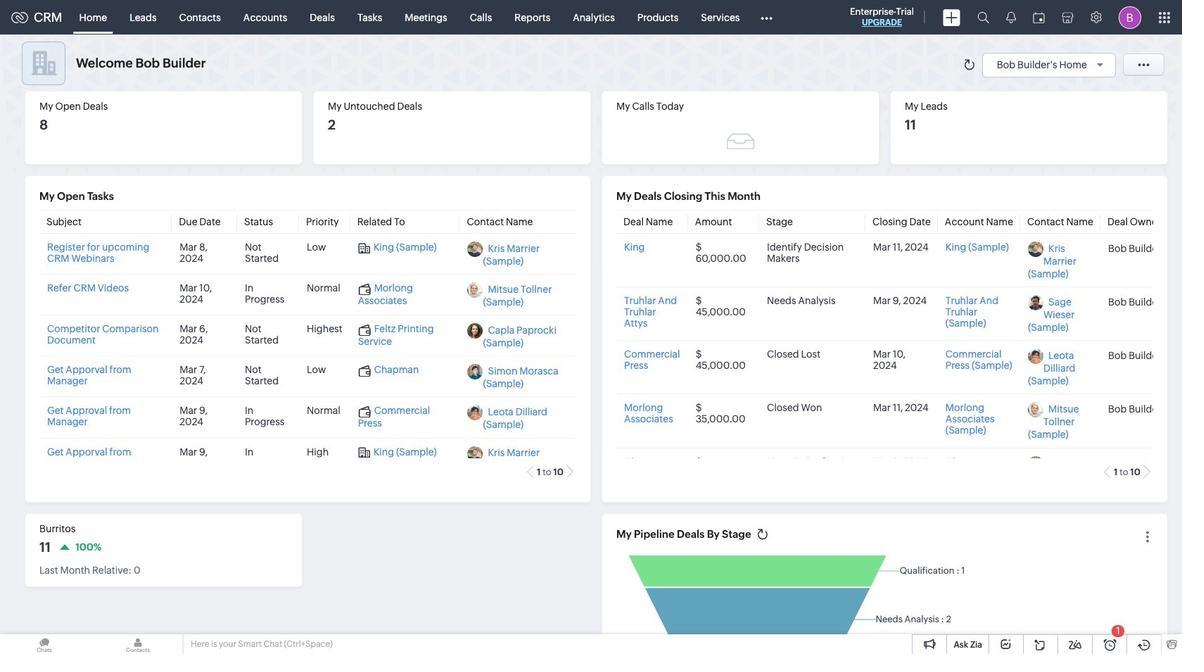 Task type: describe. For each thing, give the bounding box(es) containing it.
logo image
[[11, 12, 28, 23]]

Other Modules field
[[752, 6, 782, 29]]

chats image
[[0, 634, 89, 654]]

contacts image
[[94, 634, 182, 654]]

create menu element
[[935, 0, 969, 34]]



Task type: locate. For each thing, give the bounding box(es) containing it.
create menu image
[[943, 9, 961, 26]]

profile image
[[1119, 6, 1142, 29]]

calendar image
[[1034, 12, 1045, 23]]

search element
[[969, 0, 998, 34]]

profile element
[[1111, 0, 1150, 34]]

signals element
[[998, 0, 1025, 34]]

search image
[[978, 11, 990, 23]]

signals image
[[1007, 11, 1017, 23]]



Task type: vqa. For each thing, say whether or not it's contained in the screenshot.
Calendar 'image'
yes



